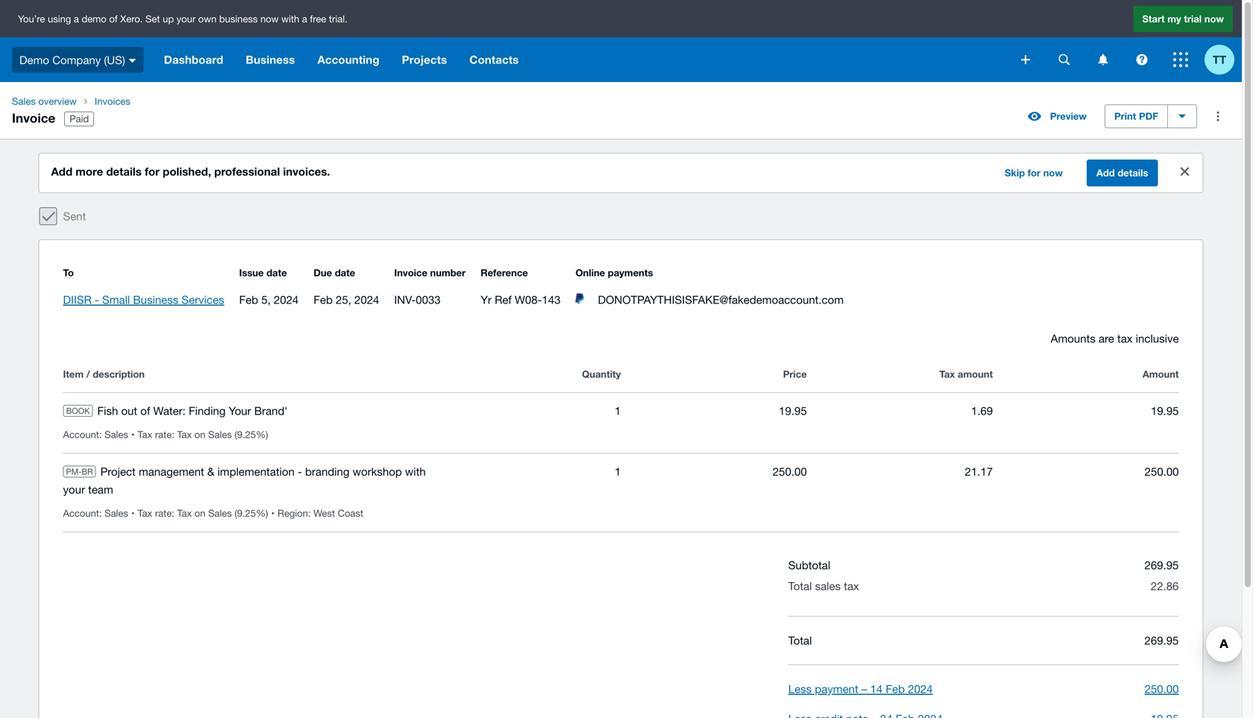 Task type: vqa. For each thing, say whether or not it's contained in the screenshot.
Item at the bottom of the page
yes



Task type: locate. For each thing, give the bounding box(es) containing it.
date right due
[[335, 267, 355, 279]]

svg image up preview
[[1059, 54, 1070, 65]]

project management & implementation - branding workshop with your team cell
[[63, 463, 435, 499]]

(9.25%) for -
[[235, 508, 268, 519]]

add details
[[1097, 167, 1149, 179]]

2 a from the left
[[302, 13, 307, 24]]

date right issue
[[267, 267, 287, 279]]

team
[[88, 483, 113, 496]]

2024 right 14
[[908, 683, 933, 696]]

/
[[86, 369, 90, 380]]

19.95 cell down price column header
[[621, 402, 807, 420]]

row containing item / description
[[63, 366, 1179, 392]]

sales left overview
[[12, 96, 36, 107]]

0 vertical spatial on
[[195, 429, 206, 441]]

total up less
[[789, 634, 812, 647]]

1 vertical spatial your
[[63, 483, 85, 496]]

0 horizontal spatial with
[[281, 13, 299, 24]]

of left xero.
[[109, 13, 118, 24]]

svg image right (us)
[[129, 59, 136, 62]]

total for total
[[789, 634, 812, 647]]

xero.
[[120, 13, 143, 24]]

1 horizontal spatial 19.95
[[1151, 404, 1179, 417]]

row for 1
[[63, 366, 1179, 392]]

1 vertical spatial on
[[195, 508, 206, 519]]

1 vertical spatial invoice
[[394, 267, 428, 279]]

tax
[[1118, 332, 1133, 345], [844, 580, 859, 593]]

19.95 down amount
[[1151, 404, 1179, 417]]

- left branding
[[298, 465, 302, 478]]

1 horizontal spatial tax
[[1118, 332, 1133, 345]]

25,
[[336, 293, 351, 306]]

2 account from the top
[[63, 508, 99, 519]]

1 horizontal spatial -
[[298, 465, 302, 478]]

1 1 from the top
[[615, 404, 621, 417]]

0 horizontal spatial svg image
[[129, 59, 136, 62]]

1 vertical spatial account : sales
[[63, 508, 128, 519]]

row group containing fish out of water: finding your brand'
[[63, 392, 1179, 533]]

1 horizontal spatial 250.00 cell
[[993, 463, 1179, 499]]

1 horizontal spatial details
[[1118, 167, 1149, 179]]

1 tax rate : tax on sales (9.25%) from the top
[[138, 429, 268, 441]]

a left free
[[302, 13, 307, 24]]

details left close "button" at right top
[[1118, 167, 1149, 179]]

1 horizontal spatial your
[[177, 13, 196, 24]]

of inside banner
[[109, 13, 118, 24]]

svg image left tt
[[1174, 52, 1189, 67]]

accounting
[[318, 53, 380, 66]]

1 19.95 from the left
[[779, 404, 807, 417]]

contacts button
[[458, 37, 530, 82]]

0 vertical spatial account : sales
[[63, 429, 128, 441]]

invoice up the inv-
[[394, 267, 428, 279]]

1 horizontal spatial of
[[140, 404, 150, 417]]

your right up
[[177, 13, 196, 24]]

0 horizontal spatial -
[[95, 293, 99, 306]]

total
[[789, 580, 812, 593], [789, 634, 812, 647]]

2 row from the top
[[63, 393, 1179, 454]]

0 horizontal spatial 19.95
[[779, 404, 807, 417]]

250.00 cell
[[621, 463, 807, 499], [993, 463, 1179, 499]]

cell down finding on the bottom
[[138, 429, 274, 441]]

amount
[[958, 369, 993, 380]]

1 cell for project management & implementation - branding workshop with your team
[[435, 463, 621, 499]]

region
[[278, 508, 308, 519]]

2024 right "5," on the left of the page
[[274, 293, 299, 306]]

cell down branding
[[278, 508, 369, 519]]

19.95 cell down amount column header
[[993, 402, 1179, 420]]

0 vertical spatial with
[[281, 13, 299, 24]]

rate for out
[[155, 429, 172, 441]]

0 vertical spatial tax rate : tax on sales (9.25%)
[[138, 429, 268, 441]]

account down team
[[63, 508, 99, 519]]

demo
[[19, 53, 49, 66]]

1 cell for fish out of water: finding your brand'
[[435, 402, 621, 420]]

0 vertical spatial (9.25%)
[[235, 429, 268, 441]]

rate down water:
[[155, 429, 172, 441]]

for right "skip" on the top of page
[[1028, 167, 1041, 179]]

0 vertical spatial invoice
[[12, 110, 55, 125]]

are
[[1099, 332, 1115, 345]]

feb right 14
[[886, 683, 905, 696]]

branding
[[305, 465, 350, 478]]

1 date from the left
[[267, 267, 287, 279]]

now inside button
[[1044, 167, 1063, 179]]

cell down fish
[[63, 429, 138, 441]]

3 row from the top
[[63, 454, 1179, 533]]

0 horizontal spatial a
[[74, 13, 79, 24]]

1 horizontal spatial date
[[335, 267, 355, 279]]

with
[[281, 13, 299, 24], [405, 465, 426, 478]]

269.95 for subtotal
[[1145, 559, 1179, 572]]

of inside cell
[[140, 404, 150, 417]]

preview button
[[1019, 104, 1096, 128]]

0 horizontal spatial 250.00 cell
[[621, 463, 807, 499]]

with right workshop
[[405, 465, 426, 478]]

rate down management
[[155, 508, 172, 519]]

1 vertical spatial with
[[405, 465, 426, 478]]

0 vertical spatial rate
[[155, 429, 172, 441]]

add for add details
[[1097, 167, 1115, 179]]

0 vertical spatial 1 cell
[[435, 402, 621, 420]]

on down finding on the bottom
[[195, 429, 206, 441]]

1 horizontal spatial business
[[246, 53, 295, 66]]

preview
[[1050, 110, 1087, 122]]

table
[[63, 348, 1179, 533]]

1 vertical spatial tax rate : tax on sales (9.25%)
[[138, 508, 268, 519]]

yr ref w08-143
[[481, 293, 561, 306]]

add down print
[[1097, 167, 1115, 179]]

date for 5,
[[267, 267, 287, 279]]

details right the more
[[106, 165, 142, 178]]

1 horizontal spatial for
[[1028, 167, 1041, 179]]

1 total from the top
[[789, 580, 812, 593]]

0 horizontal spatial date
[[267, 267, 287, 279]]

0 vertical spatial total
[[789, 580, 812, 593]]

total down subtotal
[[789, 580, 812, 593]]

for
[[145, 165, 160, 178], [1028, 167, 1041, 179]]

tax
[[940, 369, 955, 380], [138, 429, 152, 441], [177, 429, 192, 441], [138, 508, 152, 519], [177, 508, 192, 519]]

your down pm-
[[63, 483, 85, 496]]

tt
[[1213, 53, 1227, 66]]

2 1 cell from the top
[[435, 463, 621, 499]]

tax for sales
[[844, 580, 859, 593]]

1 horizontal spatial feb
[[314, 293, 333, 306]]

19.95 down price
[[779, 404, 807, 417]]

with inside project management & implementation - branding workshop with your team
[[405, 465, 426, 478]]

feb left "5," on the left of the page
[[239, 293, 258, 306]]

0 vertical spatial tax
[[1118, 332, 1133, 345]]

account for fish out of water: finding your brand'
[[63, 429, 99, 441]]

svg image up preview button at the right of the page
[[1021, 55, 1030, 64]]

1 vertical spatial 1 cell
[[435, 463, 621, 499]]

1 19.95 cell from the left
[[621, 402, 807, 420]]

0 vertical spatial account
[[63, 429, 99, 441]]

workshop
[[353, 465, 402, 478]]

now right the business
[[260, 13, 279, 24]]

details
[[106, 165, 142, 178], [1118, 167, 1149, 179]]

trial
[[1184, 13, 1202, 24]]

due
[[314, 267, 332, 279]]

your
[[229, 404, 251, 417]]

print
[[1115, 110, 1137, 122]]

amount
[[1143, 369, 1179, 380]]

0 vertical spatial of
[[109, 13, 118, 24]]

1 horizontal spatial a
[[302, 13, 307, 24]]

on for water:
[[195, 429, 206, 441]]

print pdf button
[[1105, 104, 1168, 128]]

account : sales down fish
[[63, 429, 128, 441]]

0 horizontal spatial invoice
[[12, 110, 55, 125]]

1 horizontal spatial invoice
[[394, 267, 428, 279]]

&
[[207, 465, 214, 478]]

yr
[[481, 293, 492, 306]]

svg image
[[1059, 54, 1070, 65], [1099, 54, 1108, 65], [129, 59, 136, 62]]

table containing fish out of water: finding your brand'
[[63, 348, 1179, 533]]

more invoice options image
[[1204, 101, 1233, 131]]

: down fish
[[99, 429, 102, 441]]

1 1 cell from the top
[[435, 402, 621, 420]]

22.86
[[1151, 580, 1179, 593]]

fish out of water: finding your brand'
[[97, 404, 288, 417]]

0 vertical spatial 269.95
[[1145, 559, 1179, 572]]

payments
[[608, 267, 653, 279]]

now right "skip" on the top of page
[[1044, 167, 1063, 179]]

1 (9.25%) from the top
[[235, 429, 268, 441]]

269.95 up the 22.86
[[1145, 559, 1179, 572]]

1 vertical spatial (9.25%)
[[235, 508, 268, 519]]

1 vertical spatial business
[[133, 293, 179, 306]]

1 vertical spatial tax
[[844, 580, 859, 593]]

143
[[542, 293, 561, 306]]

add
[[51, 165, 72, 178], [1097, 167, 1115, 179]]

brand'
[[254, 404, 288, 417]]

- left small at the left of page
[[95, 293, 99, 306]]

0033
[[416, 293, 441, 306]]

(9.25%) for finding
[[235, 429, 268, 441]]

row group
[[63, 392, 1179, 533]]

1 on from the top
[[195, 429, 206, 441]]

2024 for feb 25, 2024
[[355, 293, 379, 306]]

2024
[[274, 293, 299, 306], [355, 293, 379, 306], [908, 683, 933, 696]]

2 1 from the top
[[615, 465, 621, 478]]

19.95
[[779, 404, 807, 417], [1151, 404, 1179, 417]]

: left west
[[308, 508, 311, 519]]

1 269.95 from the top
[[1145, 559, 1179, 572]]

tax inside column header
[[940, 369, 955, 380]]

date for 25,
[[335, 267, 355, 279]]

add left the more
[[51, 165, 72, 178]]

2 rate from the top
[[155, 508, 172, 519]]

1 rate from the top
[[155, 429, 172, 441]]

21.17 cell
[[807, 463, 993, 499]]

water:
[[153, 404, 186, 417]]

1 horizontal spatial 2024
[[355, 293, 379, 306]]

svg image
[[1174, 52, 1189, 67], [1137, 54, 1148, 65], [1021, 55, 1030, 64]]

1 horizontal spatial svg image
[[1059, 54, 1070, 65]]

1 cell
[[435, 402, 621, 420], [435, 463, 621, 499]]

2 19.95 from the left
[[1151, 404, 1179, 417]]

feb for feb 25, 2024
[[314, 293, 333, 306]]

2024 right 25,
[[355, 293, 379, 306]]

1 horizontal spatial with
[[405, 465, 426, 478]]

0 horizontal spatial tax
[[844, 580, 859, 593]]

tax rate : tax on sales (9.25%) down finding on the bottom
[[138, 429, 268, 441]]

2 269.95 from the top
[[1145, 634, 1179, 647]]

with left free
[[281, 13, 299, 24]]

1 for 19.95
[[615, 404, 621, 417]]

number
[[430, 267, 466, 279]]

svg image up print pdf button
[[1099, 54, 1108, 65]]

269.95
[[1145, 559, 1179, 572], [1145, 634, 1179, 647]]

of right out
[[140, 404, 150, 417]]

0 horizontal spatial your
[[63, 483, 85, 496]]

2 horizontal spatial svg image
[[1099, 54, 1108, 65]]

cell
[[63, 429, 138, 441], [138, 429, 274, 441], [63, 508, 138, 519], [138, 508, 278, 519], [278, 508, 369, 519]]

banner
[[0, 0, 1242, 82]]

1 vertical spatial -
[[298, 465, 302, 478]]

-
[[95, 293, 99, 306], [298, 465, 302, 478]]

1 horizontal spatial now
[[1044, 167, 1063, 179]]

your inside project management & implementation - branding workshop with your team
[[63, 483, 85, 496]]

account down book
[[63, 429, 99, 441]]

1 row from the top
[[63, 366, 1179, 392]]

1 vertical spatial of
[[140, 404, 150, 417]]

2 (9.25%) from the top
[[235, 508, 268, 519]]

0 horizontal spatial details
[[106, 165, 142, 178]]

a right using
[[74, 13, 79, 24]]

business
[[219, 13, 258, 24]]

tax amount
[[940, 369, 993, 380]]

0 horizontal spatial 2024
[[274, 293, 299, 306]]

tax rate : tax on sales (9.25%)
[[138, 429, 268, 441], [138, 508, 268, 519]]

0 horizontal spatial of
[[109, 13, 118, 24]]

account : sales
[[63, 429, 128, 441], [63, 508, 128, 519]]

269.95 up 250.00 link
[[1145, 634, 1179, 647]]

0 horizontal spatial add
[[51, 165, 72, 178]]

pm-
[[66, 467, 82, 477]]

up
[[163, 13, 174, 24]]

for left polished,
[[145, 165, 160, 178]]

add inside button
[[1097, 167, 1115, 179]]

0 vertical spatial 1
[[615, 404, 621, 417]]

- inside project management & implementation - branding workshop with your team
[[298, 465, 302, 478]]

2 horizontal spatial 2024
[[908, 683, 933, 696]]

start
[[1143, 13, 1165, 24]]

feb 5, 2024
[[239, 293, 299, 306]]

fish
[[97, 404, 118, 417]]

: down water:
[[172, 429, 174, 441]]

account : sales for fish
[[63, 429, 128, 441]]

item / description
[[63, 369, 145, 380]]

2 tax rate : tax on sales (9.25%) from the top
[[138, 508, 268, 519]]

2 total from the top
[[789, 634, 812, 647]]

1 vertical spatial rate
[[155, 508, 172, 519]]

0 vertical spatial your
[[177, 13, 196, 24]]

total sales tax
[[789, 580, 859, 593]]

1 vertical spatial 269.95
[[1145, 634, 1179, 647]]

sales down team
[[105, 508, 128, 519]]

skip for now button
[[996, 161, 1072, 185]]

1 horizontal spatial 19.95 cell
[[993, 402, 1179, 420]]

dashboard
[[164, 53, 223, 66]]

svg image down start
[[1137, 54, 1148, 65]]

2 account : sales from the top
[[63, 508, 128, 519]]

21.17
[[965, 465, 993, 478]]

2 on from the top
[[195, 508, 206, 519]]

:
[[99, 429, 102, 441], [172, 429, 174, 441], [99, 508, 102, 519], [172, 508, 174, 519], [308, 508, 311, 519]]

1 vertical spatial account
[[63, 508, 99, 519]]

rate
[[155, 429, 172, 441], [155, 508, 172, 519]]

for inside skip for now button
[[1028, 167, 1041, 179]]

0 vertical spatial business
[[246, 53, 295, 66]]

250.00 for 250.00 link
[[1145, 683, 1179, 696]]

business down the business
[[246, 53, 295, 66]]

ref
[[495, 293, 512, 306]]

account : sales down team
[[63, 508, 128, 519]]

invoice down sales overview link
[[12, 110, 55, 125]]

feb left 25,
[[314, 293, 333, 306]]

with inside banner
[[281, 13, 299, 24]]

feb for feb 5, 2024
[[239, 293, 258, 306]]

you're
[[18, 13, 45, 24]]

2 horizontal spatial feb
[[886, 683, 905, 696]]

of
[[109, 13, 118, 24], [140, 404, 150, 417]]

tax right sales
[[844, 580, 859, 593]]

–
[[862, 683, 867, 696]]

row containing fish out of water: finding your brand'
[[63, 393, 1179, 454]]

(9.25%) down fish out of water: finding your brand' cell
[[235, 429, 268, 441]]

invoice for invoice number
[[394, 267, 428, 279]]

contacts
[[470, 53, 519, 66]]

19.95 cell
[[621, 402, 807, 420], [993, 402, 1179, 420]]

tax rate : tax on sales (9.25%) for water:
[[138, 429, 268, 441]]

1 vertical spatial 1
[[615, 465, 621, 478]]

business right small at the left of page
[[133, 293, 179, 306]]

tax rate : tax on sales (9.25%) down &
[[138, 508, 268, 519]]

1
[[615, 404, 621, 417], [615, 465, 621, 478]]

invoices
[[95, 96, 130, 107]]

tax for are
[[1118, 332, 1133, 345]]

2024 for feb 5, 2024
[[274, 293, 299, 306]]

1 horizontal spatial add
[[1097, 167, 1115, 179]]

amounts are tax inclusive
[[1051, 332, 1179, 345]]

1 vertical spatial total
[[789, 634, 812, 647]]

on down management
[[195, 508, 206, 519]]

close image
[[1181, 167, 1190, 176]]

my
[[1168, 13, 1182, 24]]

1 account from the top
[[63, 429, 99, 441]]

2 date from the left
[[335, 267, 355, 279]]

5,
[[261, 293, 271, 306]]

dashboard link
[[153, 37, 235, 82]]

invoice
[[12, 110, 55, 125], [394, 267, 428, 279]]

diisr - small business services
[[63, 293, 224, 306]]

tax right are
[[1118, 332, 1133, 345]]

(9.25%) down project management & implementation - branding workshop with your team cell
[[235, 508, 268, 519]]

now right trial
[[1205, 13, 1224, 24]]

0 horizontal spatial 19.95 cell
[[621, 402, 807, 420]]

0 horizontal spatial feb
[[239, 293, 258, 306]]

row
[[63, 366, 1179, 392], [63, 393, 1179, 454], [63, 454, 1179, 533]]

1 account : sales from the top
[[63, 429, 128, 441]]



Task type: describe. For each thing, give the bounding box(es) containing it.
book
[[66, 406, 90, 416]]

sales down project management & implementation - branding workshop with your team
[[208, 508, 232, 519]]

online payments
[[576, 267, 653, 279]]

tax rate : tax on sales (9.25%) for implementation
[[138, 508, 268, 519]]

diisr
[[63, 293, 92, 306]]

19.95 for 2nd 19.95 cell from the right
[[779, 404, 807, 417]]

own
[[198, 13, 217, 24]]

business inside dropdown button
[[246, 53, 295, 66]]

project management & implementation - branding workshop with your team
[[63, 465, 426, 496]]

projects
[[402, 53, 447, 66]]

demo company (us)
[[19, 53, 125, 66]]

w08-
[[515, 293, 542, 306]]

cell down team
[[63, 508, 138, 519]]

account for project management & implementation - branding workshop with your team
[[63, 508, 99, 519]]

amounts
[[1051, 332, 1096, 345]]

details inside button
[[1118, 167, 1149, 179]]

price column header
[[621, 366, 807, 384]]

reference
[[481, 267, 528, 279]]

skip
[[1005, 167, 1025, 179]]

using
[[48, 13, 71, 24]]

total for total sales tax
[[789, 580, 812, 593]]

0 horizontal spatial now
[[260, 13, 279, 24]]

west
[[314, 508, 335, 519]]

description
[[93, 369, 145, 380]]

sales
[[815, 580, 841, 593]]

add for add more details for polished, professional invoices.
[[51, 165, 72, 178]]

1 for 250.00
[[615, 465, 621, 478]]

tt button
[[1205, 37, 1242, 82]]

less
[[789, 683, 812, 696]]

add details button
[[1087, 160, 1158, 187]]

due date
[[314, 267, 355, 279]]

1 horizontal spatial svg image
[[1137, 54, 1148, 65]]

1 a from the left
[[74, 13, 79, 24]]

item
[[63, 369, 84, 380]]

19.95 for 1st 19.95 cell from right
[[1151, 404, 1179, 417]]

0 vertical spatial -
[[95, 293, 99, 306]]

price
[[783, 369, 807, 380]]

2 19.95 cell from the left
[[993, 402, 1179, 420]]

on for implementation
[[195, 508, 206, 519]]

issue
[[239, 267, 264, 279]]

online
[[576, 267, 605, 279]]

banner containing dashboard
[[0, 0, 1242, 82]]

inv-0033
[[394, 293, 441, 306]]

account : sales for project
[[63, 508, 128, 519]]

free
[[310, 13, 326, 24]]

issue date
[[239, 267, 287, 279]]

demo
[[82, 13, 106, 24]]

fish out of water: finding your brand' cell
[[63, 402, 435, 420]]

rate for management
[[155, 508, 172, 519]]

diisr - small business services link
[[63, 293, 224, 306]]

0 horizontal spatial for
[[145, 165, 160, 178]]

2 horizontal spatial svg image
[[1174, 52, 1189, 67]]

2 horizontal spatial now
[[1205, 13, 1224, 24]]

row containing project management & implementation - branding workshop with your team
[[63, 454, 1179, 533]]

your for team
[[63, 483, 85, 496]]

cell down &
[[138, 508, 278, 519]]

payment
[[815, 683, 859, 696]]

paid
[[70, 113, 89, 125]]

coast
[[338, 508, 363, 519]]

company
[[52, 53, 101, 66]]

overview
[[38, 96, 77, 107]]

sales overview link
[[6, 94, 83, 109]]

to
[[63, 267, 74, 279]]

269.95 for total
[[1145, 634, 1179, 647]]

you're using a demo of xero. set up your own business now with a free trial.
[[18, 13, 348, 24]]

invoice for invoice
[[12, 110, 55, 125]]

svg image inside the demo company (us) popup button
[[129, 59, 136, 62]]

br
[[82, 467, 93, 477]]

0 horizontal spatial svg image
[[1021, 55, 1030, 64]]

small
[[102, 293, 130, 306]]

finding
[[189, 404, 226, 417]]

: down management
[[172, 508, 174, 519]]

professional
[[214, 165, 280, 178]]

set
[[145, 13, 160, 24]]

quantity
[[582, 369, 621, 380]]

accounting button
[[306, 37, 391, 82]]

sales down finding on the bottom
[[208, 429, 232, 441]]

subtotal
[[789, 559, 831, 572]]

250.00 for 1st 250.00 "cell" from the left
[[773, 465, 807, 478]]

amount column header
[[993, 366, 1179, 384]]

invoice number
[[394, 267, 466, 279]]

projects button
[[391, 37, 458, 82]]

2 250.00 cell from the left
[[993, 463, 1179, 499]]

1 250.00 cell from the left
[[621, 463, 807, 499]]

business button
[[235, 37, 306, 82]]

: down team
[[99, 508, 102, 519]]

250.00 for second 250.00 "cell"
[[1145, 465, 1179, 478]]

item / description column header
[[63, 366, 435, 384]]

pm-br
[[66, 467, 93, 477]]

0 horizontal spatial business
[[133, 293, 179, 306]]

1.69 cell
[[807, 402, 993, 420]]

invoices.
[[283, 165, 330, 178]]

trial.
[[329, 13, 348, 24]]

add more details for polished, professional invoices.
[[51, 165, 330, 178]]

row for project management & implementation - branding workshop with your team
[[63, 393, 1179, 454]]

tax amount column header
[[807, 366, 993, 384]]

1.69
[[971, 404, 993, 417]]

sales down fish
[[105, 429, 128, 441]]

out
[[121, 404, 137, 417]]

skip for now
[[1005, 167, 1063, 179]]

demo company (us) button
[[0, 37, 153, 82]]

quantity column header
[[435, 366, 621, 384]]

print pdf
[[1115, 110, 1159, 122]]

pdf
[[1139, 110, 1159, 122]]

sent
[[63, 210, 86, 223]]

less payment – 14 feb 2024
[[789, 683, 933, 696]]

management
[[139, 465, 204, 478]]

14
[[871, 683, 883, 696]]

polished,
[[163, 165, 211, 178]]

feb 25, 2024
[[314, 293, 379, 306]]

cell containing region
[[278, 508, 369, 519]]

donotpaythisisfake@fakedemoaccount.com
[[598, 293, 844, 306]]

250.00 link
[[1145, 683, 1179, 696]]

close button
[[1170, 157, 1200, 187]]

invoices link
[[89, 94, 136, 109]]

sales overview
[[12, 96, 77, 107]]

(us)
[[104, 53, 125, 66]]

your for own
[[177, 13, 196, 24]]



